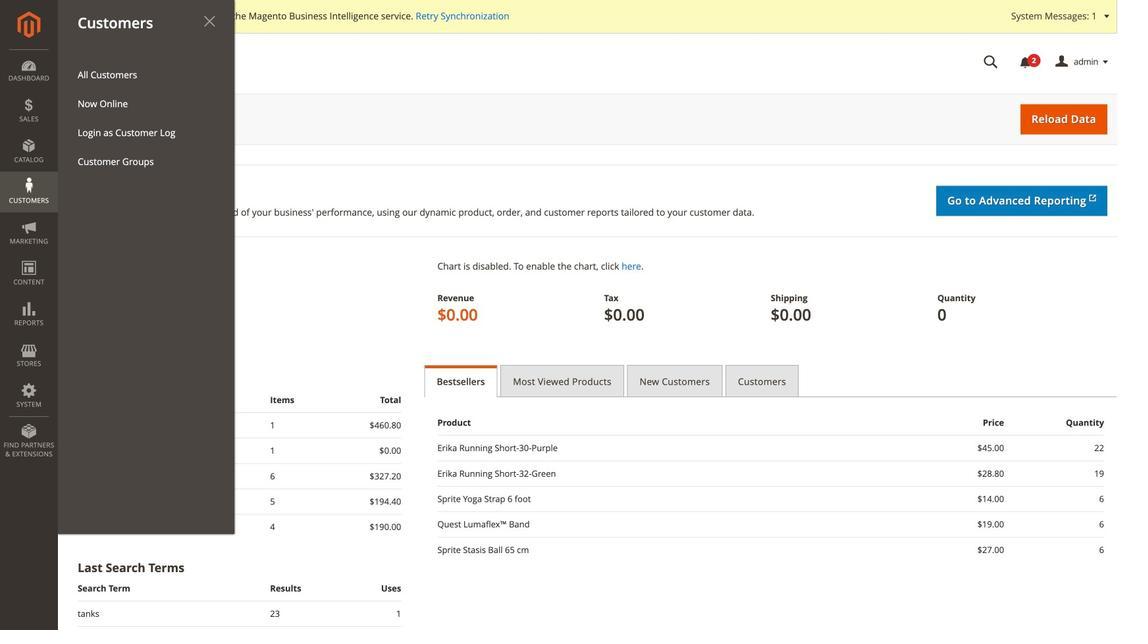 Task type: vqa. For each thing, say whether or not it's contained in the screenshot.
Magento Admin Panel IMAGE
yes



Task type: locate. For each thing, give the bounding box(es) containing it.
menu bar
[[0, 0, 234, 535]]

menu
[[58, 61, 234, 535]]



Task type: describe. For each thing, give the bounding box(es) containing it.
magento admin panel image
[[17, 11, 41, 38]]



